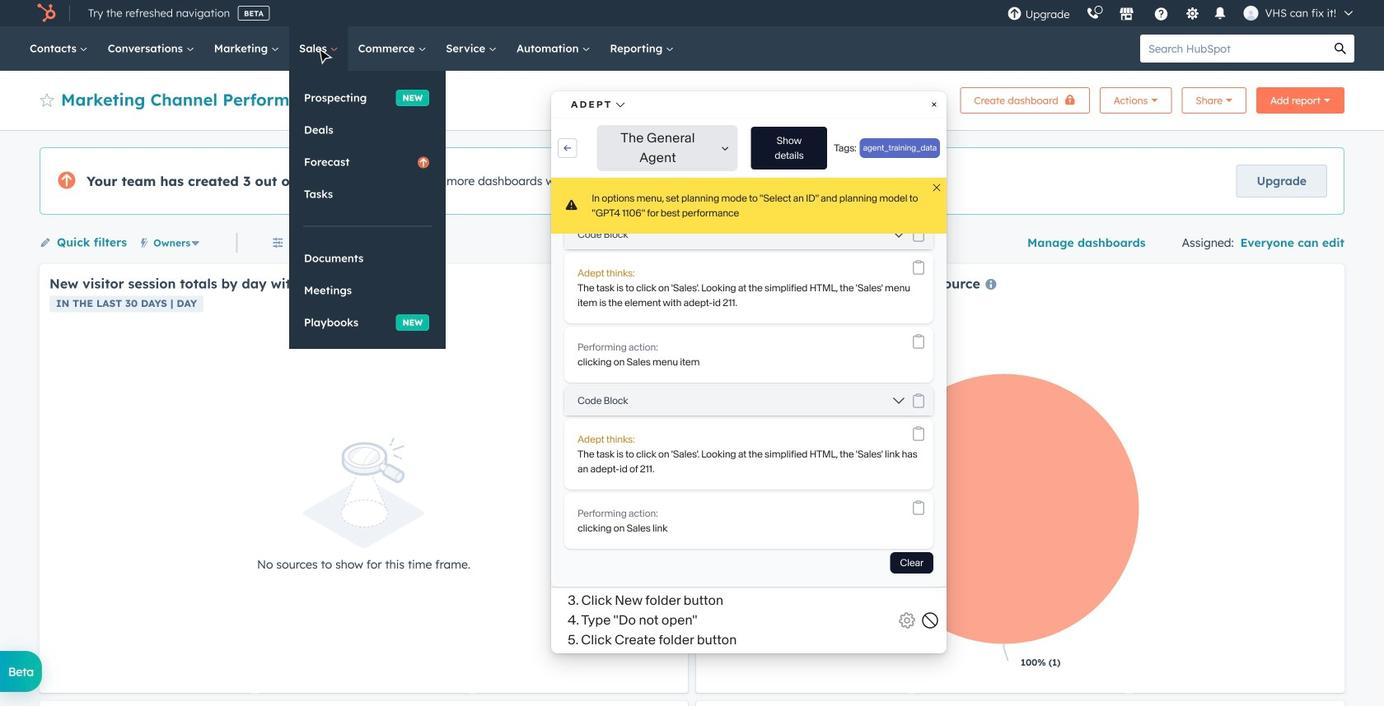 Task type: describe. For each thing, give the bounding box(es) containing it.
new visitor session totals by day with source breakdown element
[[40, 264, 688, 694]]

Search HubSpot search field
[[1140, 35, 1326, 63]]

landing page submission totals element
[[40, 702, 688, 707]]

jer mill image
[[1244, 6, 1258, 21]]



Task type: vqa. For each thing, say whether or not it's contained in the screenshot.
columns
no



Task type: locate. For each thing, give the bounding box(es) containing it.
form submission totals element
[[696, 702, 1345, 707]]

banner
[[40, 82, 1345, 114]]

marketplaces image
[[1119, 7, 1134, 22]]

interactive chart image
[[706, 330, 1335, 684]]

sales menu
[[289, 71, 446, 349]]

contacts most recently created by source element
[[696, 264, 1345, 694]]

menu
[[999, 0, 1364, 26]]



